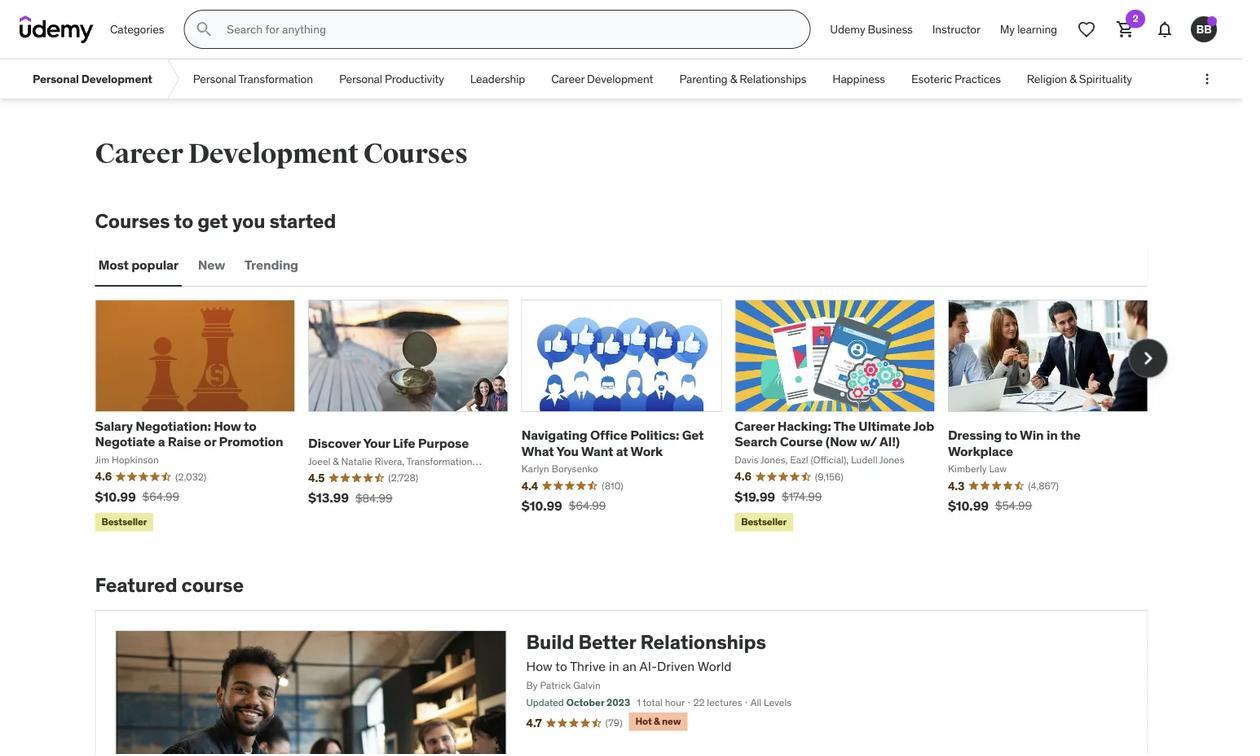 Task type: describe. For each thing, give the bounding box(es) containing it.
new
[[198, 257, 225, 274]]

discover your life purpose
[[308, 435, 469, 452]]

(now
[[826, 434, 857, 450]]

salary
[[95, 418, 133, 435]]

life
[[393, 435, 415, 452]]

arrow pointing to subcategory menu links image
[[165, 60, 180, 99]]

to inside salary negotiation: how to negotiate a raise or promotion
[[244, 418, 256, 435]]

all levels
[[751, 697, 792, 709]]

or
[[204, 434, 216, 450]]

a
[[158, 434, 165, 450]]

productivity
[[385, 71, 444, 86]]

1
[[637, 697, 641, 709]]

esoteric practices link
[[898, 60, 1014, 99]]

hour
[[665, 697, 685, 709]]

thrive
[[570, 658, 606, 675]]

career for career hacking: the ultimate job search course (now w/ ai!)
[[735, 418, 775, 435]]

negotiate
[[95, 434, 155, 450]]

relationships for &
[[740, 71, 806, 86]]

new
[[662, 716, 681, 728]]

2 link
[[1106, 10, 1145, 49]]

to inside build better relationships how to thrive in an ai-driven world by patrick galvin
[[555, 658, 567, 675]]

levels
[[764, 697, 792, 709]]

categories
[[110, 22, 164, 36]]

navigating
[[521, 427, 587, 444]]

an
[[623, 658, 637, 675]]

udemy business
[[830, 22, 913, 36]]

Search for anything text field
[[224, 15, 790, 43]]

personal productivity
[[339, 71, 444, 86]]

in inside build better relationships how to thrive in an ai-driven world by patrick galvin
[[609, 658, 619, 675]]

all
[[751, 697, 762, 709]]

trending
[[245, 257, 298, 274]]

build better relationships how to thrive in an ai-driven world by patrick galvin
[[526, 630, 766, 692]]

personal for personal productivity
[[339, 71, 382, 86]]

22
[[693, 697, 705, 709]]

relationships for better
[[640, 630, 766, 655]]

shopping cart with 2 items image
[[1116, 20, 1135, 39]]

better
[[578, 630, 636, 655]]

2
[[1133, 12, 1138, 25]]

featured
[[95, 573, 177, 598]]

& for religion
[[1070, 71, 1077, 86]]

parenting & relationships link
[[666, 60, 820, 99]]

popular
[[131, 257, 178, 274]]

ultimate
[[859, 418, 911, 435]]

learning
[[1017, 22, 1057, 36]]

most
[[98, 257, 129, 274]]

career for career development courses
[[95, 137, 183, 171]]

personal productivity link
[[326, 60, 457, 99]]

personal development link
[[20, 60, 165, 99]]

courses to get you started
[[95, 209, 336, 233]]

22 lectures
[[693, 697, 742, 709]]

course
[[181, 573, 244, 598]]

development for career development
[[587, 71, 653, 86]]

0 horizontal spatial courses
[[95, 209, 170, 233]]

parenting
[[679, 71, 728, 86]]

search
[[735, 434, 777, 450]]

personal development
[[33, 71, 152, 86]]

development for career development courses
[[188, 137, 359, 171]]

the
[[1061, 427, 1081, 444]]

want
[[581, 443, 613, 460]]

most popular button
[[95, 246, 182, 285]]

notifications image
[[1155, 20, 1175, 39]]

navigating office politics: get what you want at work link
[[521, 427, 704, 460]]

my learning
[[1000, 22, 1057, 36]]

promotion
[[219, 434, 283, 450]]

dressing
[[948, 427, 1002, 444]]

categories button
[[100, 10, 174, 49]]

driven
[[657, 658, 695, 675]]

the
[[833, 418, 856, 435]]

hacking:
[[777, 418, 831, 435]]

career for career development
[[551, 71, 584, 86]]

leadership
[[470, 71, 525, 86]]

1 total hour
[[637, 697, 685, 709]]

happiness link
[[820, 60, 898, 99]]

by
[[526, 680, 538, 692]]

personal transformation link
[[180, 60, 326, 99]]

4.7
[[526, 716, 542, 731]]

wishlist image
[[1077, 20, 1096, 39]]

esoteric practices
[[911, 71, 1001, 86]]

esoteric
[[911, 71, 952, 86]]

work
[[631, 443, 663, 460]]

religion & spirituality link
[[1014, 60, 1145, 99]]

started
[[269, 209, 336, 233]]



Task type: locate. For each thing, give the bounding box(es) containing it.
0 vertical spatial career
[[551, 71, 584, 86]]

dressing to win in the workplace
[[948, 427, 1081, 460]]

personal for personal development
[[33, 71, 79, 86]]

my
[[1000, 22, 1015, 36]]

0 horizontal spatial &
[[654, 716, 660, 728]]

w/
[[860, 434, 877, 450]]

build
[[526, 630, 574, 655]]

1 horizontal spatial development
[[188, 137, 359, 171]]

personal right arrow pointing to subcategory menu links image
[[193, 71, 236, 86]]

to left win
[[1005, 427, 1017, 444]]

job
[[913, 418, 934, 435]]

0 horizontal spatial development
[[81, 71, 152, 86]]

udemy
[[830, 22, 865, 36]]

relationships up "world"
[[640, 630, 766, 655]]

to inside dressing to win in the workplace
[[1005, 427, 1017, 444]]

& right the religion
[[1070, 71, 1077, 86]]

your
[[363, 435, 390, 452]]

relationships inside parenting & relationships link
[[740, 71, 806, 86]]

how up by
[[526, 658, 552, 675]]

politics:
[[630, 427, 679, 444]]

featured course
[[95, 573, 244, 598]]

& right parenting on the right top of page
[[730, 71, 737, 86]]

transformation
[[238, 71, 313, 86]]

in left the an
[[609, 658, 619, 675]]

business
[[868, 22, 913, 36]]

1 vertical spatial how
[[526, 658, 552, 675]]

more subcategory menu links image
[[1199, 71, 1215, 87]]

in
[[1047, 427, 1058, 444], [609, 658, 619, 675]]

1 horizontal spatial &
[[730, 71, 737, 86]]

0 horizontal spatial career
[[95, 137, 183, 171]]

religion
[[1027, 71, 1067, 86]]

instructor link
[[923, 10, 990, 49]]

discover your life purpose link
[[308, 435, 469, 452]]

1 horizontal spatial how
[[526, 658, 552, 675]]

0 vertical spatial courses
[[363, 137, 468, 171]]

galvin
[[573, 680, 600, 692]]

career hacking: the ultimate job search course (now w/ ai!)
[[735, 418, 934, 450]]

happiness
[[833, 71, 885, 86]]

leadership link
[[457, 60, 538, 99]]

to right or
[[244, 418, 256, 435]]

next image
[[1135, 346, 1161, 372]]

relationships inside build better relationships how to thrive in an ai-driven world by patrick galvin
[[640, 630, 766, 655]]

&
[[730, 71, 737, 86], [1070, 71, 1077, 86], [654, 716, 660, 728]]

in left the
[[1047, 427, 1058, 444]]

navigating office politics: get what you want at work
[[521, 427, 704, 460]]

october
[[566, 697, 604, 709]]

(79)
[[606, 717, 622, 729]]

patrick
[[540, 680, 571, 692]]

how inside salary negotiation: how to negotiate a raise or promotion
[[214, 418, 241, 435]]

& right "hot"
[[654, 716, 660, 728]]

world
[[698, 658, 732, 675]]

bb link
[[1184, 10, 1224, 49]]

2 horizontal spatial career
[[735, 418, 775, 435]]

1 vertical spatial courses
[[95, 209, 170, 233]]

instructor
[[932, 22, 980, 36]]

0 vertical spatial in
[[1047, 427, 1058, 444]]

you
[[556, 443, 579, 460]]

purpose
[[418, 435, 469, 452]]

relationships right parenting on the right top of page
[[740, 71, 806, 86]]

trending button
[[241, 246, 302, 285]]

courses up most popular
[[95, 209, 170, 233]]

you
[[232, 209, 265, 233]]

2 horizontal spatial &
[[1070, 71, 1077, 86]]

how right raise
[[214, 418, 241, 435]]

0 horizontal spatial personal
[[33, 71, 79, 86]]

development for personal development
[[81, 71, 152, 86]]

how inside build better relationships how to thrive in an ai-driven world by patrick galvin
[[526, 658, 552, 675]]

carousel element
[[95, 300, 1168, 535]]

2 personal from the left
[[193, 71, 236, 86]]

workplace
[[948, 443, 1013, 460]]

practices
[[955, 71, 1001, 86]]

ai-
[[640, 658, 657, 675]]

in inside dressing to win in the workplace
[[1047, 427, 1058, 444]]

courses
[[363, 137, 468, 171], [95, 209, 170, 233]]

personal transformation
[[193, 71, 313, 86]]

personal down 'udemy' "image" on the left of page
[[33, 71, 79, 86]]

1 vertical spatial relationships
[[640, 630, 766, 655]]

to left get
[[174, 209, 193, 233]]

udemy business link
[[820, 10, 923, 49]]

ai!)
[[879, 434, 900, 450]]

career development link
[[538, 60, 666, 99]]

0 horizontal spatial how
[[214, 418, 241, 435]]

personal left productivity
[[339, 71, 382, 86]]

career hacking: the ultimate job search course (now w/ ai!) link
[[735, 418, 934, 450]]

1 horizontal spatial courses
[[363, 137, 468, 171]]

0 horizontal spatial in
[[609, 658, 619, 675]]

most popular
[[98, 257, 178, 274]]

get
[[197, 209, 228, 233]]

you have alerts image
[[1207, 16, 1217, 26]]

1 vertical spatial career
[[95, 137, 183, 171]]

my learning link
[[990, 10, 1067, 49]]

to up patrick
[[555, 658, 567, 675]]

0 vertical spatial how
[[214, 418, 241, 435]]

1 personal from the left
[[33, 71, 79, 86]]

career development courses
[[95, 137, 468, 171]]

udemy image
[[20, 15, 94, 43]]

office
[[590, 427, 628, 444]]

1 horizontal spatial career
[[551, 71, 584, 86]]

3 personal from the left
[[339, 71, 382, 86]]

2 horizontal spatial development
[[587, 71, 653, 86]]

2 vertical spatial career
[[735, 418, 775, 435]]

submit search image
[[194, 20, 214, 39]]

career inside career hacking: the ultimate job search course (now w/ ai!)
[[735, 418, 775, 435]]

course
[[780, 434, 823, 450]]

career
[[551, 71, 584, 86], [95, 137, 183, 171], [735, 418, 775, 435]]

raise
[[168, 434, 201, 450]]

courses down productivity
[[363, 137, 468, 171]]

1 horizontal spatial personal
[[193, 71, 236, 86]]

personal for personal transformation
[[193, 71, 236, 86]]

development
[[81, 71, 152, 86], [587, 71, 653, 86], [188, 137, 359, 171]]

personal
[[33, 71, 79, 86], [193, 71, 236, 86], [339, 71, 382, 86]]

2 horizontal spatial personal
[[339, 71, 382, 86]]

win
[[1020, 427, 1044, 444]]

1 vertical spatial in
[[609, 658, 619, 675]]

new button
[[195, 246, 228, 285]]

total
[[643, 697, 663, 709]]

updated
[[526, 697, 564, 709]]

dressing to win in the workplace link
[[948, 427, 1081, 460]]

1 horizontal spatial in
[[1047, 427, 1058, 444]]

parenting & relationships
[[679, 71, 806, 86]]

& for parenting
[[730, 71, 737, 86]]

salary negotiation: how to negotiate a raise or promotion link
[[95, 418, 283, 450]]

0 vertical spatial relationships
[[740, 71, 806, 86]]

& for hot
[[654, 716, 660, 728]]

at
[[616, 443, 628, 460]]

hot & new
[[635, 716, 681, 728]]

discover
[[308, 435, 361, 452]]

updated october 2023
[[526, 697, 630, 709]]



Task type: vqa. For each thing, say whether or not it's contained in the screenshot.
"development" associated with Personal Development
yes



